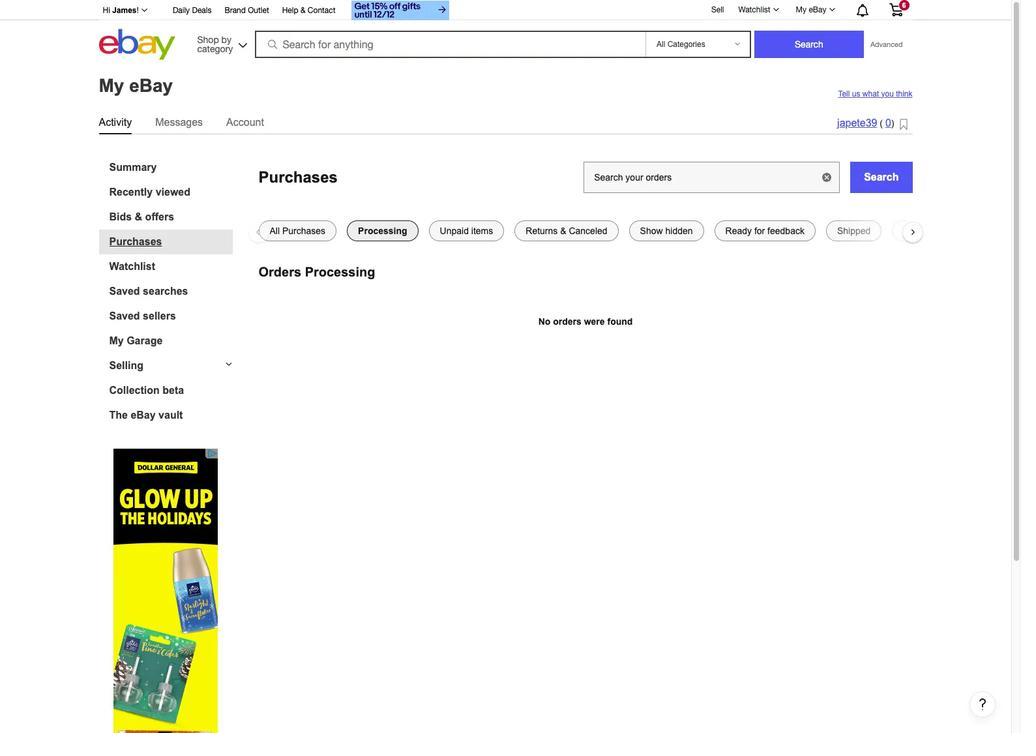Task type: describe. For each thing, give the bounding box(es) containing it.
summary
[[109, 161, 157, 173]]

garage
[[127, 335, 163, 346]]

japete39 ( 0 )
[[838, 118, 895, 129]]

hi
[[103, 6, 110, 15]]

japete39
[[838, 118, 878, 129]]

search
[[864, 171, 899, 182]]

beta
[[163, 384, 184, 396]]

0
[[886, 118, 892, 129]]

brand outlet
[[225, 6, 269, 15]]

vault
[[159, 409, 183, 420]]

)
[[892, 118, 895, 129]]

messages
[[155, 116, 203, 128]]

search button
[[851, 161, 913, 193]]

no orders were found
[[539, 316, 633, 326]]

saved sellers
[[109, 310, 176, 321]]

sell link
[[706, 5, 730, 14]]

shop by category button
[[191, 29, 250, 57]]

bids & offers
[[109, 211, 174, 222]]

my for "my ebay" link
[[796, 5, 807, 14]]

account link
[[226, 114, 264, 131]]

daily deals
[[173, 6, 212, 15]]

tell
[[838, 89, 850, 98]]

0 vertical spatial purchases
[[259, 168, 338, 186]]

1 vertical spatial my
[[99, 75, 124, 96]]

watchlist for the topmost watchlist link
[[739, 5, 771, 14]]

6 link
[[882, 0, 911, 19]]

1 vertical spatial ebay
[[129, 75, 173, 96]]

0 link
[[886, 118, 892, 129]]

james
[[112, 6, 137, 15]]

none text field inside my ebay main content
[[584, 161, 840, 193]]

(
[[880, 118, 883, 129]]

get an extra 15% off image
[[351, 1, 449, 20]]

recently
[[109, 186, 153, 197]]

!
[[137, 6, 139, 15]]

saved for saved sellers
[[109, 310, 140, 321]]

messages link
[[155, 114, 203, 131]]

saved searches
[[109, 285, 188, 296]]

daily
[[173, 6, 190, 15]]

processing
[[305, 264, 375, 279]]

account navigation
[[96, 0, 913, 22]]

Search for anything text field
[[257, 32, 643, 57]]

us
[[852, 89, 861, 98]]

sellers
[[143, 310, 176, 321]]

deals
[[192, 6, 212, 15]]

saved sellers link
[[109, 310, 233, 322]]

the
[[109, 409, 128, 420]]

ebay for "my ebay" link
[[809, 5, 827, 14]]

summary link
[[109, 161, 233, 173]]

you
[[881, 89, 894, 98]]

my garage link
[[109, 335, 233, 347]]

help
[[282, 6, 298, 15]]

make this page your my ebay homepage image
[[900, 118, 908, 131]]

by
[[221, 34, 231, 45]]

hi james !
[[103, 6, 139, 15]]

purchases link
[[109, 236, 233, 248]]

brand outlet link
[[225, 4, 269, 18]]

outlet
[[248, 6, 269, 15]]

bids
[[109, 211, 132, 222]]

recently viewed link
[[109, 186, 233, 198]]

6
[[902, 1, 906, 9]]

the ebay vault
[[109, 409, 183, 420]]



Task type: vqa. For each thing, say whether or not it's contained in the screenshot.
the leftmost Watchlist link
yes



Task type: locate. For each thing, give the bounding box(es) containing it.
tell us what you think
[[838, 89, 913, 98]]

my ebay inside the account navigation
[[796, 5, 827, 14]]

& right 'bids'
[[135, 211, 142, 222]]

saved searches link
[[109, 285, 233, 297]]

my ebay main content
[[5, 63, 1006, 733]]

0 vertical spatial watchlist link
[[731, 2, 785, 18]]

0 horizontal spatial watchlist
[[109, 261, 155, 272]]

collection
[[109, 384, 160, 396]]

selling
[[109, 360, 143, 371]]

0 vertical spatial saved
[[109, 285, 140, 296]]

none submit inside shop by category "banner"
[[755, 31, 864, 58]]

offers
[[145, 211, 174, 222]]

what
[[863, 89, 879, 98]]

1 saved from the top
[[109, 285, 140, 296]]

contact
[[308, 6, 336, 15]]

collection beta
[[109, 384, 184, 396]]

1 vertical spatial &
[[135, 211, 142, 222]]

watchlist for the left watchlist link
[[109, 261, 155, 272]]

watchlist inside the account navigation
[[739, 5, 771, 14]]

saved inside saved sellers link
[[109, 310, 140, 321]]

1 vertical spatial purchases
[[109, 236, 162, 247]]

advertisement region
[[113, 448, 218, 733]]

account
[[226, 116, 264, 128]]

ebay for the ebay vault link
[[131, 409, 156, 420]]

sell
[[712, 5, 724, 14]]

my for my garage link
[[109, 335, 124, 346]]

watchlist link
[[731, 2, 785, 18], [109, 261, 233, 272]]

orders
[[553, 316, 582, 326]]

watchlist up the saved searches
[[109, 261, 155, 272]]

0 vertical spatial &
[[301, 6, 306, 15]]

activity link
[[99, 114, 132, 131]]

bids & offers link
[[109, 211, 233, 223]]

my ebay
[[796, 5, 827, 14], [99, 75, 173, 96]]

viewed
[[156, 186, 190, 197]]

1 horizontal spatial my ebay
[[796, 5, 827, 14]]

0 horizontal spatial &
[[135, 211, 142, 222]]

category
[[197, 43, 233, 54]]

tell us what you think link
[[838, 89, 913, 98]]

0 horizontal spatial my ebay
[[99, 75, 173, 96]]

None submit
[[755, 31, 864, 58]]

0 horizontal spatial purchases
[[109, 236, 162, 247]]

saved for saved searches
[[109, 285, 140, 296]]

& for contact
[[301, 6, 306, 15]]

shop by category banner
[[96, 0, 913, 63]]

brand
[[225, 6, 246, 15]]

2 vertical spatial ebay
[[131, 409, 156, 420]]

orders
[[259, 264, 301, 279]]

& right help
[[301, 6, 306, 15]]

0 vertical spatial watchlist
[[739, 5, 771, 14]]

& inside the account navigation
[[301, 6, 306, 15]]

activity
[[99, 116, 132, 128]]

my
[[796, 5, 807, 14], [99, 75, 124, 96], [109, 335, 124, 346]]

daily deals link
[[173, 4, 212, 18]]

1 vertical spatial my ebay
[[99, 75, 173, 96]]

0 vertical spatial ebay
[[809, 5, 827, 14]]

0 vertical spatial my
[[796, 5, 807, 14]]

searches
[[143, 285, 188, 296]]

2 vertical spatial my
[[109, 335, 124, 346]]

think
[[896, 89, 913, 98]]

watchlist right sell
[[739, 5, 771, 14]]

watchlist link down purchases link
[[109, 261, 233, 272]]

no
[[539, 316, 551, 326]]

0 vertical spatial my ebay
[[796, 5, 827, 14]]

saved up my garage
[[109, 310, 140, 321]]

watchlist link right sell
[[731, 2, 785, 18]]

1 vertical spatial watchlist
[[109, 261, 155, 272]]

collection beta link
[[109, 384, 233, 396]]

watchlist
[[739, 5, 771, 14], [109, 261, 155, 272]]

japete39 link
[[838, 118, 878, 129]]

selling button
[[99, 360, 233, 371]]

saved up saved sellers
[[109, 285, 140, 296]]

1 horizontal spatial watchlist link
[[731, 2, 785, 18]]

& inside my ebay main content
[[135, 211, 142, 222]]

& for offers
[[135, 211, 142, 222]]

recently viewed
[[109, 186, 190, 197]]

1 horizontal spatial purchases
[[259, 168, 338, 186]]

ebay
[[809, 5, 827, 14], [129, 75, 173, 96], [131, 409, 156, 420]]

were
[[584, 316, 605, 326]]

1 vertical spatial saved
[[109, 310, 140, 321]]

help & contact
[[282, 6, 336, 15]]

ebay inside the account navigation
[[809, 5, 827, 14]]

0 horizontal spatial watchlist link
[[109, 261, 233, 272]]

2 saved from the top
[[109, 310, 140, 321]]

purchases
[[259, 168, 338, 186], [109, 236, 162, 247]]

found
[[608, 316, 633, 326]]

shop
[[197, 34, 219, 45]]

1 horizontal spatial watchlist
[[739, 5, 771, 14]]

&
[[301, 6, 306, 15], [135, 211, 142, 222]]

orders processing
[[259, 264, 375, 279]]

None text field
[[584, 161, 840, 193]]

my inside the account navigation
[[796, 5, 807, 14]]

watchlist inside my ebay main content
[[109, 261, 155, 272]]

help & contact link
[[282, 4, 336, 18]]

the ebay vault link
[[109, 409, 233, 421]]

saved
[[109, 285, 140, 296], [109, 310, 140, 321]]

1 horizontal spatial &
[[301, 6, 306, 15]]

advanced
[[871, 40, 903, 48]]

my ebay inside main content
[[99, 75, 173, 96]]

shop by category
[[197, 34, 233, 54]]

my garage
[[109, 335, 163, 346]]

saved inside saved searches link
[[109, 285, 140, 296]]

1 vertical spatial watchlist link
[[109, 261, 233, 272]]

help, opens dialogs image
[[976, 698, 989, 711]]

my ebay link
[[789, 2, 841, 18]]

advanced link
[[864, 31, 910, 57]]



